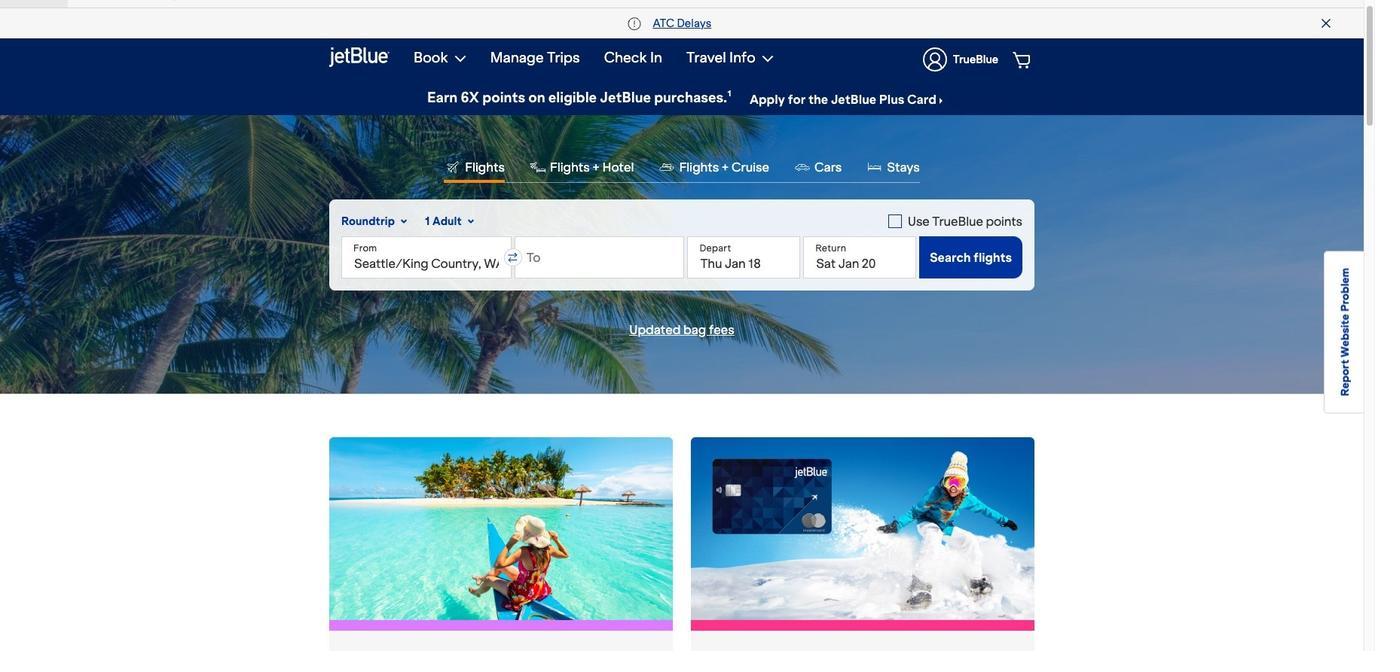 Task type: describe. For each thing, give the bounding box(es) containing it.
Depart Press DOWN ARROW key to select available dates field
[[687, 237, 800, 279]]

close image
[[1322, 19, 1331, 28]]

Return Press DOWN ARROW key to select available dates field
[[803, 237, 916, 279]]

paisly by jetblue image
[[163, 0, 199, 2]]



Task type: vqa. For each thing, say whether or not it's contained in the screenshot.
Shopping cart (Empty) image
yes



Task type: locate. For each thing, give the bounding box(es) containing it.
None text field
[[341, 237, 511, 279], [514, 237, 684, 279], [341, 237, 511, 279], [514, 237, 684, 279]]

None checkbox
[[888, 212, 1022, 231]]

navigation
[[402, 38, 1034, 81]]

jetblue image
[[329, 45, 390, 69]]

shopping cart (empty) image
[[1012, 50, 1033, 69]]

banner
[[0, 0, 1364, 115]]



